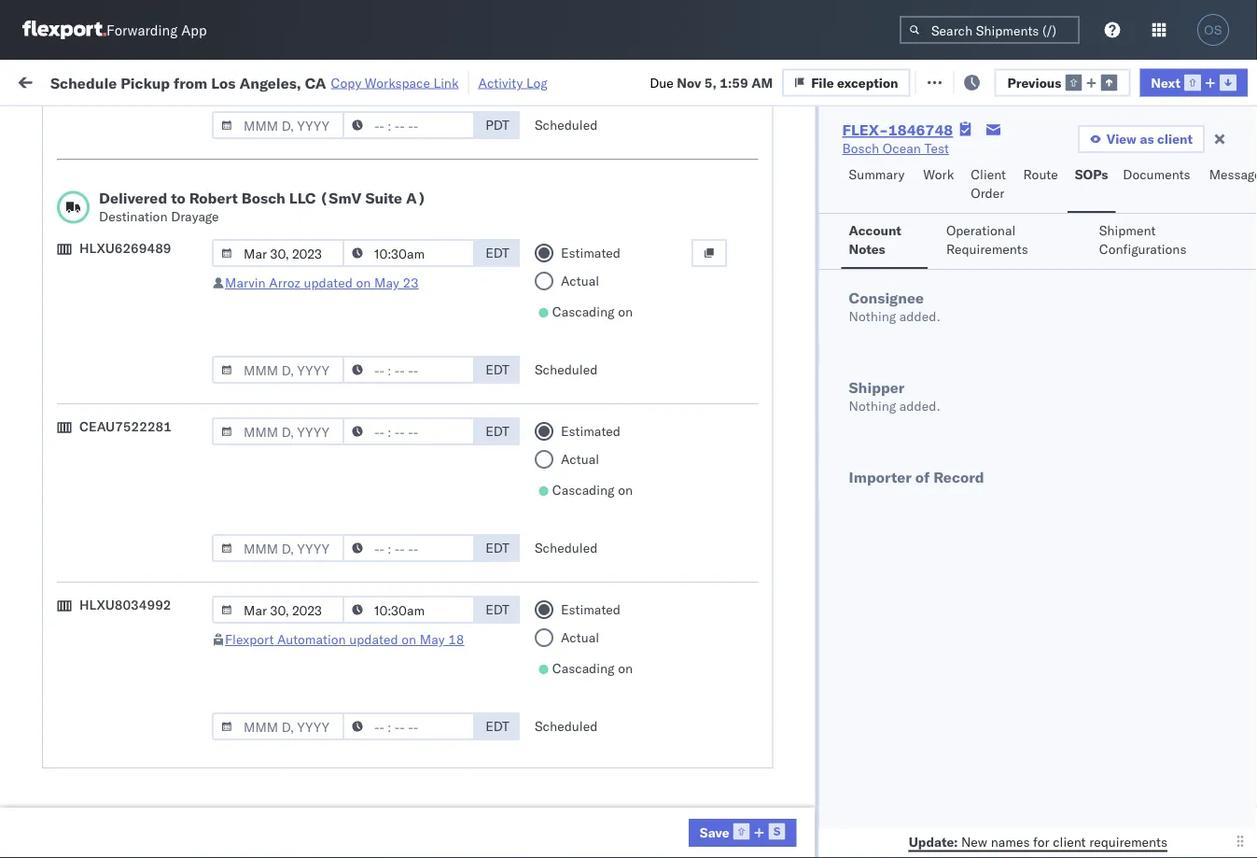 Task type: describe. For each thing, give the bounding box(es) containing it.
1:59 right 'due'
[[720, 74, 749, 90]]

route
[[1024, 166, 1059, 183]]

2 rotterdam, from the top
[[176, 834, 242, 851]]

shipper
[[849, 378, 905, 397]]

flex id
[[1001, 153, 1036, 167]]

configurations
[[1100, 241, 1187, 257]]

blocked,
[[228, 116, 275, 130]]

nothing for shipper
[[849, 398, 897, 414]]

schedule pickup from los angeles, ca button for 1:59 am cst, jan 25, 2023
[[43, 710, 265, 749]]

nothing for consignee
[[849, 308, 897, 324]]

angeles, for 1:59 am cst, dec 14, 2022
[[200, 423, 252, 440]]

added. for consignee
[[900, 308, 941, 324]]

3 fcl from the top
[[613, 310, 637, 327]]

container
[[1150, 145, 1200, 159]]

clearance for 2:00 am cdt, aug 19, 2022
[[145, 177, 205, 193]]

2 estimated from the top
[[561, 423, 621, 439]]

link
[[434, 74, 459, 91]]

1846748 for schedule delivery appointment
[[1071, 228, 1128, 245]]

0 horizontal spatial file
[[812, 74, 834, 90]]

robert
[[189, 189, 238, 207]]

schedule delivery appointment for fifth schedule delivery appointment link from the top of the page
[[43, 803, 230, 819]]

am up the name
[[752, 74, 773, 90]]

work button
[[916, 158, 964, 213]]

Search Work text field
[[631, 67, 834, 95]]

schedule pickup from los angeles, ca button for 1:59 am cst, jan 13, 2023
[[43, 587, 265, 626]]

view as client
[[1107, 131, 1193, 147]]

14 ocean fcl from the top
[[571, 804, 637, 820]]

cst, for 1:59 am cst, jan 13, 2023
[[357, 598, 386, 614]]

2 cascading from the top
[[553, 482, 615, 498]]

4 schedule delivery appointment link from the top
[[43, 637, 230, 656]]

account notes button
[[842, 214, 928, 269]]

client for client order
[[971, 166, 1007, 183]]

2 fcl from the top
[[613, 269, 637, 286]]

-- : -- -- text field for pdt
[[343, 111, 475, 139]]

1 horizontal spatial for
[[1034, 833, 1050, 850]]

my
[[19, 68, 48, 93]]

8 ocean fcl from the top
[[571, 557, 637, 573]]

cascading for marvin arroz updated on may 23
[[553, 303, 615, 320]]

order
[[971, 185, 1005, 201]]

ocean inside "bosch ocean test" link
[[883, 140, 921, 156]]

13 ocean fcl from the top
[[571, 762, 637, 779]]

documents inside button
[[1124, 166, 1191, 183]]

forwarding app link
[[22, 21, 207, 39]]

cst, for 1:59 am cst, dec 14, 2022
[[357, 434, 386, 450]]

at
[[370, 72, 382, 89]]

cascading on for marvin arroz updated on may 23
[[553, 303, 633, 320]]

1:59 am cst, jan 25, 2023
[[301, 721, 470, 738]]

1 schedule pickup from rotterdam, netherlands from the top
[[43, 670, 242, 705]]

shipment configurations button
[[1092, 214, 1228, 269]]

1 mmm d, yyyy text field from the top
[[212, 111, 345, 139]]

2 cascading on from the top
[[553, 482, 633, 498]]

6 ocean fcl from the top
[[571, 434, 637, 450]]

due
[[650, 74, 674, 90]]

delivered
[[99, 189, 167, 207]]

flex-1846748 link
[[843, 120, 954, 139]]

(0)
[[303, 72, 327, 89]]

10 ocean fcl from the top
[[571, 639, 637, 656]]

save button
[[689, 819, 797, 847]]

ceau7522281, for schedule pickup from los angeles, ca
[[1150, 269, 1246, 285]]

destination
[[99, 208, 168, 225]]

pm for 10:30 pm cst, jan 28, 2023
[[340, 762, 361, 779]]

importer of record
[[849, 468, 985, 486]]

schedule pickup from los angeles, ca for 1:59 am cst, dec 14, 2022
[[43, 423, 252, 458]]

2023 for 10:30 pm cst, jan 23, 2023
[[444, 639, 477, 656]]

pdt
[[486, 117, 510, 133]]

may for 23
[[374, 275, 399, 291]]

4 ocean fcl from the top
[[571, 352, 637, 368]]

3 ocean fcl from the top
[[571, 310, 637, 327]]

resize handle column header for consignee
[[969, 145, 992, 858]]

9,
[[417, 393, 429, 409]]

work,
[[196, 116, 226, 130]]

delivered to robert bosch llc (smv suite a) destination drayage
[[99, 189, 426, 225]]

6 fcl from the top
[[613, 434, 637, 450]]

3 clearance from the top
[[145, 752, 205, 768]]

schedule for 4th schedule delivery appointment button from the bottom of the page
[[43, 351, 98, 367]]

filtered by:
[[19, 114, 86, 131]]

ready
[[142, 116, 175, 130]]

2 1:59 am cdt, nov 5, 2022 from the top
[[301, 269, 466, 286]]

19,
[[419, 187, 439, 204]]

2 schedule pickup from los angeles, ca from the top
[[43, 300, 252, 335]]

2 mmm d, yyyy text field from the top
[[212, 534, 345, 562]]

update: new names for client requirements
[[909, 833, 1168, 850]]

schedule delivery appointment for third schedule delivery appointment link
[[43, 474, 230, 490]]

marvin
[[225, 275, 266, 291]]

5 ocean fcl from the top
[[571, 393, 637, 409]]

2:00
[[301, 187, 329, 204]]

1:00
[[301, 393, 329, 409]]

ca for 1:59 am cst, jan 25, 2023
[[43, 730, 61, 746]]

mode button
[[562, 148, 665, 167]]

estimated for flexport automation updated on may 18
[[561, 601, 621, 618]]

mode
[[571, 153, 600, 167]]

appointment for second schedule delivery appointment link from the bottom
[[153, 638, 230, 655]]

mmm d, yyyy text field for 3rd -- : -- -- text box from the bottom
[[212, 417, 345, 445]]

upload customs clearance documents link for 1:00 am cst, nov 9, 2022
[[43, 381, 265, 419]]

schedule for third schedule delivery appointment button from the bottom of the page
[[43, 474, 98, 490]]

schedule pickup from los angeles, ca copy workspace link
[[50, 73, 459, 92]]

mmm d, yyyy text field for automation
[[212, 712, 345, 740]]

confirm for confirm pickup from los angeles, ca
[[43, 506, 91, 522]]

message (0)
[[250, 72, 327, 89]]

1:59 am cst, dec 14, 2022
[[301, 434, 473, 450]]

angeles, for 1:59 am cst, jan 13, 2023
[[200, 588, 252, 604]]

resize handle column header for deadline
[[474, 145, 497, 858]]

os button
[[1192, 8, 1235, 51]]

1 netherlands from the top
[[43, 689, 116, 705]]

schedule pickup from los angeles, ca for 1:59 am cst, jan 13, 2023
[[43, 588, 252, 623]]

am right 8:00
[[332, 557, 354, 573]]

3 -- : -- -- text field from the top
[[343, 417, 475, 445]]

flex- down operational requirements button
[[1031, 269, 1071, 286]]

1:59 am cst, jan 13, 2023
[[301, 598, 470, 614]]

from for 1:59 am cst, jan 13, 2023's schedule pickup from los angeles, ca link
[[145, 588, 173, 604]]

3 upload customs clearance documents from the top
[[43, 752, 205, 787]]

schedule pickup from rotterdam, netherlands link for 2nd the schedule pickup from rotterdam, netherlands button from the bottom
[[43, 669, 265, 706]]

activity
[[479, 74, 523, 91]]

llc
[[289, 189, 316, 207]]

actions
[[1202, 153, 1240, 167]]

nov for 4th schedule delivery appointment link from the bottom
[[391, 352, 415, 368]]

--
[[814, 187, 830, 204]]

1846748 for schedule pickup from los angeles, ca
[[1071, 269, 1128, 286]]

10:30 for 10:30 pm cst, jan 28, 2023
[[301, 762, 337, 779]]

update:
[[909, 833, 958, 850]]

upload customs clearance documents button for 2:00 am cdt, aug 19, 2022
[[43, 176, 265, 215]]

ceau7522281, h for schedule pickup from los angeles, ca
[[1150, 269, 1258, 285]]

account inside button
[[849, 222, 902, 239]]

appointment for 4th schedule delivery appointment link from the bottom
[[153, 351, 230, 367]]

flexport demo consignee for --
[[693, 187, 846, 204]]

snoozed
[[386, 116, 430, 130]]

requirements
[[947, 241, 1029, 257]]

3 customs from the top
[[89, 752, 141, 768]]

am for 1:00 am cst, nov 9, 2022 upload customs clearance documents link
[[332, 393, 354, 409]]

cst, for 10:30 pm cst, jan 28, 2023
[[364, 762, 393, 779]]

3 schedule delivery appointment link from the top
[[43, 473, 230, 492]]

workspace
[[365, 74, 430, 91]]

25,
[[414, 721, 434, 738]]

cdt, for upload customs clearance documents link associated with 2:00 am cdt, aug 19, 2022
[[357, 187, 387, 204]]

edt for 2nd -- : -- -- text box from the bottom of the page
[[486, 601, 510, 618]]

12 ocean fcl from the top
[[571, 721, 637, 738]]

schedule for 1:59 am cdt, nov 5, 2022 schedule pickup from los angeles, ca button
[[43, 259, 98, 275]]

a)
[[406, 189, 426, 207]]

1660288
[[1071, 187, 1128, 204]]

flexport automation updated on may 18
[[225, 631, 465, 648]]

client order
[[971, 166, 1007, 201]]

summary
[[849, 166, 905, 183]]

1 rotterdam, from the top
[[176, 670, 242, 686]]

11 fcl from the top
[[613, 680, 637, 697]]

2022 right 24,
[[441, 557, 473, 573]]

1 ocean fcl from the top
[[571, 228, 637, 245]]

9 fcl from the top
[[613, 598, 637, 614]]

10:30 for 10:30 pm cst, jan 23, 2023
[[301, 639, 337, 656]]

cst, for 1:59 am cst, jan 25, 2023
[[357, 721, 386, 738]]

from for confirm pickup from los angeles, ca link
[[138, 506, 165, 522]]

operational requirements
[[947, 222, 1029, 257]]

shipment
[[1100, 222, 1156, 239]]

due nov 5, 1:59 am
[[650, 74, 773, 90]]

schedule for first schedule delivery appointment button from the top of the page
[[43, 227, 98, 244]]

numbers
[[1150, 160, 1197, 174]]

4 -- : -- -- text field from the top
[[343, 596, 475, 624]]

vandelay
[[814, 721, 868, 738]]

205
[[429, 72, 453, 89]]

ca for 1:59 am cdt, nov 5, 2022
[[43, 278, 61, 294]]

8 fcl from the top
[[613, 557, 637, 573]]

2022 for schedule pickup from los angeles, ca link associated with 1:59 am cst, dec 14, 2022
[[441, 434, 473, 450]]

ceau7522281, h for schedule delivery appointment
[[1150, 228, 1258, 244]]

integration test account - karl lagerfeld for 10:30 pm cst, jan 28, 2023
[[814, 762, 1057, 779]]

pm for 10:30 pm cst, jan 23, 2023
[[340, 639, 361, 656]]

2 schedule delivery appointment button from the top
[[43, 350, 230, 370]]

flex-1660288
[[1031, 187, 1128, 204]]

consignee inside 'consignee nothing added.'
[[849, 289, 924, 307]]

3 resize handle column header from the left
[[540, 145, 562, 858]]

28,
[[421, 762, 441, 779]]

integration for 7:30 pm cst, jan 30, 2023
[[814, 804, 879, 820]]

2 schedule pickup from los angeles, ca button from the top
[[43, 299, 265, 338]]

5 -- : -- -- text field from the top
[[343, 712, 475, 740]]

my work
[[19, 68, 102, 93]]

nov for schedule pickup from los angeles, ca link associated with 1:59 am cdt, nov 5, 2022
[[391, 269, 415, 286]]

:
[[430, 116, 433, 130]]

14,
[[417, 434, 438, 450]]

1 schedule pickup from rotterdam, netherlands button from the top
[[43, 669, 265, 708]]

1:00 am cst, nov 9, 2022
[[301, 393, 465, 409]]

1 horizontal spatial file
[[940, 72, 963, 89]]

cascading on for flexport automation updated on may 18
[[553, 660, 633, 677]]

1:59 am cdt, nov 5, 2022 for 4th schedule delivery appointment link from the bottom
[[301, 352, 466, 368]]

0 vertical spatial 1846748
[[889, 120, 954, 139]]

23
[[403, 275, 419, 291]]

3 upload customs clearance documents link from the top
[[43, 751, 265, 789]]

angeles, for 1:59 am cst, jan 25, 2023
[[200, 711, 252, 727]]

integration test account - karl lagerfeld for 10:30 pm cst, jan 23, 2023
[[814, 639, 1057, 656]]

2 netherlands from the top
[[43, 853, 116, 858]]

pickup inside "confirm pickup from los angeles, ca"
[[94, 506, 134, 522]]

dec for 14,
[[390, 434, 414, 450]]

by:
[[68, 114, 86, 131]]

delivery for 4th schedule delivery appointment button from the bottom of the page
[[102, 351, 150, 367]]

client inside button
[[1158, 131, 1193, 147]]

upload for 2:00
[[43, 177, 85, 193]]

1:59 for schedule pickup from los angeles, ca link associated with 1:59 am cdt, nov 5, 2022
[[301, 269, 329, 286]]

edt for -- : -- -- text field for edt
[[486, 540, 510, 556]]

1 horizontal spatial exception
[[966, 72, 1027, 89]]

jan for 25,
[[390, 721, 410, 738]]

schedule pickup from los angeles, ca link for 1:59 am cst, jan 13, 2023
[[43, 587, 265, 624]]

0 horizontal spatial file exception
[[812, 74, 899, 90]]

2:00 am cdt, aug 19, 2022
[[301, 187, 475, 204]]

30,
[[413, 804, 433, 820]]

5 schedule delivery appointment button from the top
[[43, 802, 230, 822]]

customs for 2:00 am cdt, aug 19, 2022
[[89, 177, 141, 193]]

12 fcl from the top
[[613, 721, 637, 738]]

aug
[[391, 187, 415, 204]]

documents for upload customs clearance documents link associated with 2:00 am cdt, aug 19, 2022
[[43, 196, 110, 212]]

edt for fourth -- : -- -- text box from the bottom of the page
[[486, 361, 510, 378]]

schedule pickup from los angeles, ca for 1:59 am cst, jan 25, 2023
[[43, 711, 252, 746]]

1 -- : -- -- text field from the top
[[343, 239, 475, 267]]

5 fcl from the top
[[613, 393, 637, 409]]

24,
[[417, 557, 438, 573]]

am for 4th schedule delivery appointment link from the bottom
[[332, 352, 354, 368]]

operational requirements button
[[939, 214, 1081, 269]]

vandelay west
[[814, 721, 901, 738]]

confirm delivery button
[[43, 555, 142, 576]]

2 karl from the top
[[974, 680, 998, 697]]

sops
[[1076, 166, 1109, 183]]

13 fcl from the top
[[613, 762, 637, 779]]

flex id button
[[992, 148, 1122, 167]]

2 lagerfeld from the top
[[1002, 680, 1057, 697]]

1 vertical spatial client
[[1054, 833, 1086, 850]]

schedule pickup from los angeles, ca link for 1:59 am cdt, nov 5, 2022
[[43, 258, 265, 296]]

edt for 3rd -- : -- -- text box from the bottom
[[486, 423, 510, 439]]

snoozed : no
[[386, 116, 453, 130]]

cst, for 10:30 pm cst, jan 23, 2023
[[364, 639, 393, 656]]

1:59 for first schedule delivery appointment link from the top
[[301, 228, 329, 245]]

previous
[[1008, 74, 1062, 90]]

h for schedule pickup from los angeles, ca
[[1250, 269, 1258, 285]]

0 horizontal spatial exception
[[838, 74, 899, 90]]

cascading for flexport automation updated on may 18
[[553, 660, 615, 677]]

0 vertical spatial flex-1846748
[[843, 120, 954, 139]]

schedule pickup from los angeles, ca button for 1:59 am cst, dec 14, 2022
[[43, 423, 265, 462]]

1 scheduled from the top
[[535, 117, 598, 133]]

759 at risk
[[343, 72, 407, 89]]

activity log
[[479, 74, 548, 91]]

record
[[934, 468, 985, 486]]



Task type: locate. For each thing, give the bounding box(es) containing it.
mmm d, yyyy text field down 'message (0)'
[[212, 111, 345, 139]]

exception down search shipments (/) text field
[[966, 72, 1027, 89]]

2 vertical spatial 1:59 am cdt, nov 5, 2022
[[301, 352, 466, 368]]

1 horizontal spatial may
[[420, 631, 445, 648]]

4 schedule delivery appointment from the top
[[43, 638, 230, 655]]

3 appointment from the top
[[153, 474, 230, 490]]

pm up '7:30 pm cst, jan 30, 2023' on the bottom of the page
[[340, 762, 361, 779]]

schedule delivery appointment
[[43, 227, 230, 244], [43, 351, 230, 367], [43, 474, 230, 490], [43, 638, 230, 655], [43, 803, 230, 819]]

2 vertical spatial cascading
[[553, 660, 615, 677]]

4 karl from the top
[[974, 804, 998, 820]]

2 vertical spatial actual
[[561, 629, 600, 646]]

1 vertical spatial cascading
[[553, 482, 615, 498]]

los for 1:59 am cdt, nov 5, 2022
[[176, 259, 197, 275]]

3 edt from the top
[[486, 423, 510, 439]]

flex-1846748 up 'consignee' button
[[843, 120, 954, 139]]

flexport demo consignee
[[693, 187, 846, 204], [693, 598, 846, 614]]

flexport. image
[[22, 21, 106, 39]]

bosch inside the delivered to robert bosch llc (smv suite a) destination drayage
[[242, 189, 286, 207]]

1 vertical spatial clearance
[[145, 382, 205, 399]]

2 vertical spatial 1846748
[[1071, 269, 1128, 286]]

0 vertical spatial 23,
[[416, 516, 437, 532]]

cdt, for first schedule delivery appointment link from the top
[[357, 228, 387, 245]]

0 vertical spatial flexport
[[693, 187, 742, 204]]

0 vertical spatial client
[[1158, 131, 1193, 147]]

0 vertical spatial confirm
[[43, 506, 91, 522]]

1 vertical spatial ceau7522281, h
[[1150, 269, 1258, 285]]

work inside button
[[924, 166, 955, 183]]

2023 for 1:59 am cst, jan 13, 2023
[[437, 598, 470, 614]]

2 vertical spatial mmm d, yyyy text field
[[212, 712, 345, 740]]

0 vertical spatial 1:59 am cdt, nov 5, 2022
[[301, 228, 466, 245]]

2 nothing from the top
[[849, 398, 897, 414]]

updated right arroz
[[304, 275, 353, 291]]

2 integration test account - karl lagerfeld from the top
[[814, 680, 1057, 697]]

schedule pickup from los angeles, ca link for 1:59 am cst, dec 14, 2022
[[43, 423, 265, 460]]

3 schedule pickup from los angeles, ca link from the top
[[43, 423, 265, 460]]

delivery for fifth schedule delivery appointment button
[[102, 803, 150, 819]]

0 vertical spatial netherlands
[[43, 689, 116, 705]]

2 flexport demo consignee from the top
[[693, 598, 846, 614]]

1:59 up automation
[[301, 598, 329, 614]]

integration for 10:30 pm cst, jan 28, 2023
[[814, 762, 879, 779]]

1 upload from the top
[[43, 177, 85, 193]]

updated down 1:59 am cst, jan 13, 2023 in the left bottom of the page
[[349, 631, 398, 648]]

shipment configurations
[[1100, 222, 1187, 257]]

of
[[916, 468, 930, 486]]

am down (smv
[[332, 228, 354, 245]]

4 mmm d, yyyy text field from the top
[[212, 596, 345, 624]]

13,
[[414, 598, 434, 614]]

message button
[[1202, 158, 1258, 213]]

added. inside 'consignee nothing added.'
[[900, 308, 941, 324]]

1 resize handle column header from the left
[[267, 145, 289, 858]]

flex- down flex-1660288 at the right top of page
[[1031, 228, 1071, 245]]

2 -- : -- -- text field from the top
[[343, 534, 475, 562]]

3 schedule delivery appointment button from the top
[[43, 473, 230, 494]]

jan left 25,
[[390, 721, 410, 738]]

2 -- : -- -- text field from the top
[[343, 356, 475, 384]]

am right 1:00
[[332, 393, 354, 409]]

app
[[181, 21, 207, 39]]

as
[[1140, 131, 1155, 147]]

1 vertical spatial upload customs clearance documents link
[[43, 381, 265, 419]]

message up the in
[[250, 72, 303, 89]]

dec up 8:00 am cst, dec 24, 2022
[[389, 516, 413, 532]]

pm right the 6:00 in the bottom left of the page
[[332, 516, 353, 532]]

2 added. from the top
[[900, 398, 941, 414]]

schedule pickup from los angeles, ca for 1:59 am cdt, nov 5, 2022
[[43, 259, 252, 294]]

resize handle column header for mode
[[661, 145, 684, 858]]

3 lagerfeld from the top
[[1002, 762, 1057, 779]]

client right the as
[[1158, 131, 1193, 147]]

confirm up hlxu8034992
[[43, 556, 91, 572]]

2022 right 9,
[[432, 393, 465, 409]]

3 scheduled from the top
[[535, 540, 598, 556]]

7 ocean fcl from the top
[[571, 475, 637, 491]]

1 vertical spatial 1846748
[[1071, 228, 1128, 245]]

-- : -- -- text field up 10:30 pm cst, jan 23, 2023
[[343, 596, 475, 624]]

2 upload customs clearance documents button from the top
[[43, 381, 265, 421]]

2022 down 19,
[[433, 228, 466, 245]]

1 vertical spatial demo
[[745, 598, 780, 614]]

am for 1:59 am cst, jan 13, 2023's schedule pickup from los angeles, ca link
[[332, 598, 354, 614]]

2 vertical spatial estimated
[[561, 601, 621, 618]]

file exception button
[[911, 67, 1039, 95], [911, 67, 1039, 95], [783, 68, 911, 96], [783, 68, 911, 96]]

1 horizontal spatial message
[[1210, 166, 1258, 183]]

4 appointment from the top
[[153, 638, 230, 655]]

dec left '14,'
[[390, 434, 414, 450]]

0 vertical spatial estimated
[[561, 245, 621, 261]]

am for schedule pickup from los angeles, ca link associated with 1:59 am cdt, nov 5, 2022
[[332, 269, 354, 286]]

0 vertical spatial cascading
[[553, 303, 615, 320]]

8 resize handle column header from the left
[[1224, 145, 1247, 858]]

los inside "confirm pickup from los angeles, ca"
[[168, 506, 189, 522]]

scheduled for hlxu8034992
[[535, 718, 598, 734]]

2 vertical spatial dec
[[390, 557, 414, 573]]

flex-1846748 down flex-1660288 at the right top of page
[[1031, 228, 1128, 245]]

-- : -- -- text field up 9,
[[343, 356, 475, 384]]

0 vertical spatial ceau7522281, h
[[1150, 228, 1258, 244]]

upload for 1:00
[[43, 382, 85, 399]]

2022 up 8:00 am cst, dec 24, 2022
[[440, 516, 472, 532]]

demo for -
[[745, 187, 780, 204]]

1 schedule pickup from rotterdam, netherlands link from the top
[[43, 669, 265, 706]]

1 vertical spatial flexport demo consignee
[[693, 598, 846, 614]]

lagerfeld for 10:30 pm cst, jan 28, 2023
[[1002, 762, 1057, 779]]

flex-1846748 down shipment
[[1031, 269, 1128, 286]]

customs for 1:00 am cst, nov 9, 2022
[[89, 382, 141, 399]]

1 vertical spatial 1:59 am cdt, nov 5, 2022
[[301, 269, 466, 286]]

0 horizontal spatial client
[[693, 153, 723, 167]]

am down 1:00 am cst, nov 9, 2022
[[332, 434, 354, 450]]

resize handle column header for flex id
[[1119, 145, 1141, 858]]

3 integration test account - karl lagerfeld from the top
[[814, 762, 1057, 779]]

1 horizontal spatial client
[[1158, 131, 1193, 147]]

759
[[343, 72, 367, 89]]

flex- down route
[[1031, 187, 1071, 204]]

delivery inside confirm delivery button
[[94, 556, 142, 572]]

mmm d, yyyy text field up 1:00
[[212, 356, 345, 384]]

consignee nothing added.
[[849, 289, 941, 324]]

added.
[[900, 308, 941, 324], [900, 398, 941, 414]]

mmm d, yyyy text field up arroz
[[212, 239, 345, 267]]

2 upload customs clearance documents from the top
[[43, 382, 205, 417]]

-- : -- -- text field up 10:30 pm cst, jan 28, 2023
[[343, 712, 475, 740]]

jan for 23,
[[397, 639, 417, 656]]

risk
[[386, 72, 407, 89]]

mmm d, yyyy text field down the 6:00 in the bottom left of the page
[[212, 534, 345, 562]]

3 cascading on from the top
[[553, 660, 633, 677]]

added. for shipper
[[900, 398, 941, 414]]

integration test account - karl lagerfeld up update:
[[814, 804, 1057, 820]]

may left 18
[[420, 631, 445, 648]]

1 ceau7522281, h from the top
[[1150, 228, 1258, 244]]

1 integration test account - karl lagerfeld from the top
[[814, 639, 1057, 656]]

ceau7522281, h down message button
[[1150, 228, 1258, 244]]

flex-1846748 for schedule delivery appointment
[[1031, 228, 1128, 245]]

jan left 28, at bottom left
[[397, 762, 417, 779]]

1:59 up 1:00
[[301, 352, 329, 368]]

jan down 13,
[[397, 639, 417, 656]]

bosch ocean test
[[843, 140, 950, 156], [693, 228, 800, 245], [814, 228, 921, 245], [693, 269, 800, 286], [814, 269, 921, 286], [693, 310, 800, 327], [814, 310, 921, 327], [693, 352, 800, 368], [814, 352, 921, 368], [693, 393, 800, 409], [814, 393, 921, 409], [693, 434, 800, 450], [814, 434, 921, 450], [693, 475, 800, 491], [814, 475, 921, 491], [693, 516, 800, 532], [814, 516, 921, 532], [693, 557, 800, 573], [814, 557, 921, 573]]

ready for work, blocked, in progress
[[142, 116, 338, 130]]

flex-1846748
[[843, 120, 954, 139], [1031, 228, 1128, 245], [1031, 269, 1128, 286]]

mmm d, yyyy text field up 7:30
[[212, 712, 345, 740]]

flexport for bookings
[[693, 598, 742, 614]]

11 ocean fcl from the top
[[571, 680, 637, 697]]

2 ceau7522281, h from the top
[[1150, 269, 1258, 285]]

demo for bookings
[[745, 598, 780, 614]]

1 actual from the top
[[561, 273, 600, 289]]

0 vertical spatial actual
[[561, 273, 600, 289]]

work down "bosch ocean test" link on the top of the page
[[924, 166, 955, 183]]

client inside button
[[693, 153, 723, 167]]

23,
[[416, 516, 437, 532], [421, 639, 441, 656]]

confirm pickup from los angeles, ca
[[43, 506, 244, 541]]

1 vertical spatial added.
[[900, 398, 941, 414]]

2 clearance from the top
[[145, 382, 205, 399]]

message inside button
[[1210, 166, 1258, 183]]

log
[[527, 74, 548, 91]]

0 vertical spatial -- : -- -- text field
[[343, 111, 475, 139]]

0 vertical spatial mmm d, yyyy text field
[[212, 356, 345, 384]]

resize handle column header for container numbers
[[1240, 145, 1258, 858]]

added. down account notes button
[[900, 308, 941, 324]]

0 horizontal spatial may
[[374, 275, 399, 291]]

Search Shipments (/) text field
[[900, 16, 1080, 44]]

1 vertical spatial schedule pickup from rotterdam, netherlands link
[[43, 833, 265, 858]]

9 resize handle column header from the left
[[1240, 145, 1258, 858]]

0 vertical spatial may
[[374, 275, 399, 291]]

2 vertical spatial flex-1846748
[[1031, 269, 1128, 286]]

ceau7522281, down message button
[[1150, 228, 1246, 244]]

schedule delivery appointment for second schedule delivery appointment link from the bottom
[[43, 638, 230, 655]]

flexport automation updated on may 18 button
[[225, 631, 465, 648]]

cst, up flexport automation updated on may 18 on the bottom of the page
[[357, 598, 386, 614]]

10:30 pm cst, jan 28, 2023
[[301, 762, 477, 779]]

1 horizontal spatial client
[[971, 166, 1007, 183]]

1:59
[[720, 74, 749, 90], [301, 228, 329, 245], [301, 269, 329, 286], [301, 352, 329, 368], [301, 434, 329, 450], [301, 598, 329, 614], [301, 721, 329, 738]]

-- : -- -- text field down 6:00 pm cst, dec 23, 2022
[[343, 534, 475, 562]]

file exception down search shipments (/) text field
[[940, 72, 1027, 89]]

3 schedule pickup from los angeles, ca button from the top
[[43, 423, 265, 462]]

ca inside "confirm pickup from los angeles, ca"
[[43, 524, 61, 541]]

1 vertical spatial for
[[1034, 833, 1050, 850]]

container numbers button
[[1141, 141, 1244, 175]]

5 schedule delivery appointment link from the top
[[43, 802, 230, 820]]

edt
[[486, 245, 510, 261], [486, 361, 510, 378], [486, 423, 510, 439], [486, 540, 510, 556], [486, 601, 510, 618], [486, 718, 510, 734]]

1 vertical spatial estimated
[[561, 423, 621, 439]]

0 vertical spatial schedule pickup from rotterdam, netherlands link
[[43, 669, 265, 706]]

-- : -- -- text field
[[343, 239, 475, 267], [343, 356, 475, 384], [343, 417, 475, 445], [343, 596, 475, 624], [343, 712, 475, 740]]

ceau7522281,
[[1150, 228, 1246, 244], [1150, 269, 1246, 285]]

schedule for 1:59 am cst, jan 13, 2023's schedule pickup from los angeles, ca button
[[43, 588, 98, 604]]

2 vertical spatial upload customs clearance documents link
[[43, 751, 265, 789]]

cdt, for 4th schedule delivery appointment link from the bottom
[[357, 352, 387, 368]]

schedule pickup from rotterdam, netherlands link
[[43, 669, 265, 706], [43, 833, 265, 858]]

1 schedule delivery appointment from the top
[[43, 227, 230, 244]]

7 resize handle column header from the left
[[1119, 145, 1141, 858]]

0 vertical spatial cascading on
[[553, 303, 633, 320]]

schedule pickup from los angeles, ca link for 1:59 am cst, jan 25, 2023
[[43, 710, 265, 747]]

cdt, down suite
[[357, 228, 387, 245]]

documents for third upload customs clearance documents link from the top
[[43, 771, 110, 787]]

2 resize handle column header from the left
[[474, 145, 497, 858]]

2023 down 1:59 am cst, jan 13, 2023 in the left bottom of the page
[[444, 639, 477, 656]]

0 vertical spatial for
[[178, 116, 193, 130]]

angeles, inside "confirm pickup from los angeles, ca"
[[193, 506, 244, 522]]

clearance for 1:00 am cst, nov 9, 2022
[[145, 382, 205, 399]]

-- : -- -- text field down 9,
[[343, 417, 475, 445]]

delivery
[[102, 227, 150, 244], [102, 351, 150, 367], [102, 474, 150, 490], [94, 556, 142, 572], [102, 638, 150, 655], [102, 803, 150, 819]]

1 vertical spatial cascading on
[[553, 482, 633, 498]]

2023 right 13,
[[437, 598, 470, 614]]

cst, down 1:00 am cst, nov 9, 2022
[[357, 434, 386, 450]]

2023 right 30,
[[436, 804, 469, 820]]

(smv
[[320, 189, 362, 207]]

upload customs clearance documents for 2:00
[[43, 177, 205, 212]]

5, for first schedule delivery appointment button from the top of the page
[[418, 228, 430, 245]]

0 vertical spatial h
[[1250, 228, 1258, 244]]

flex-
[[843, 120, 889, 139], [1031, 187, 1071, 204], [1031, 228, 1071, 245], [1031, 269, 1071, 286]]

upload customs clearance documents link for 2:00 am cdt, aug 19, 2022
[[43, 176, 265, 213]]

6:00
[[301, 516, 329, 532]]

0 vertical spatial clearance
[[145, 177, 205, 193]]

0 vertical spatial work
[[203, 72, 235, 89]]

2 schedule pickup from rotterdam, netherlands button from the top
[[43, 833, 265, 858]]

upload
[[43, 177, 85, 193], [43, 382, 85, 399], [43, 752, 85, 768]]

may left 23
[[374, 275, 399, 291]]

1 vertical spatial mmm d, yyyy text field
[[212, 534, 345, 562]]

2 ocean fcl from the top
[[571, 269, 637, 286]]

cst, up 8:00 am cst, dec 24, 2022
[[356, 516, 385, 532]]

notes
[[849, 241, 886, 257]]

mmm d, yyyy text field down 1:00
[[212, 417, 345, 445]]

delivery for third schedule delivery appointment button from the bottom of the page
[[102, 474, 150, 490]]

from inside "confirm pickup from los angeles, ca"
[[138, 506, 165, 522]]

karl for 10:30 pm cst, jan 28, 2023
[[974, 762, 998, 779]]

added. down shipper
[[900, 398, 941, 414]]

pm right 7:30
[[332, 804, 353, 820]]

cst, for 1:00 am cst, nov 9, 2022
[[357, 393, 386, 409]]

1 vertical spatial nothing
[[849, 398, 897, 414]]

2023 right 25,
[[437, 721, 470, 738]]

schedule
[[50, 73, 117, 92], [43, 227, 98, 244], [43, 259, 98, 275], [43, 300, 98, 317], [43, 351, 98, 367], [43, 423, 98, 440], [43, 474, 98, 490], [43, 588, 98, 604], [43, 638, 98, 655], [43, 670, 98, 686], [43, 711, 98, 727], [43, 803, 98, 819], [43, 834, 98, 851]]

6 edt from the top
[[486, 718, 510, 734]]

karl
[[974, 639, 998, 656], [974, 680, 998, 697], [974, 762, 998, 779], [974, 804, 998, 820]]

5, for 4th schedule delivery appointment button from the bottom of the page
[[418, 352, 430, 368]]

-- : -- -- text field
[[343, 111, 475, 139], [343, 534, 475, 562]]

1:59 for schedule pickup from los angeles, ca link related to 1:59 am cst, jan 25, 2023
[[301, 721, 329, 738]]

0 vertical spatial upload customs clearance documents
[[43, 177, 205, 212]]

customs
[[89, 177, 141, 193], [89, 382, 141, 399], [89, 752, 141, 768]]

bookings
[[814, 598, 869, 614]]

cdt, left aug
[[357, 187, 387, 204]]

23, for jan
[[421, 639, 441, 656]]

5 schedule pickup from los angeles, ca from the top
[[43, 711, 252, 746]]

flexport demo consignee for bookings test consignee
[[693, 598, 846, 614]]

cdt,
[[357, 187, 387, 204], [357, 228, 387, 245], [357, 269, 387, 286], [357, 352, 387, 368]]

2023 right 28, at bottom left
[[444, 762, 477, 779]]

account for 10:30 pm cst, jan 23, 2023
[[910, 639, 959, 656]]

1 vertical spatial upload customs clearance documents
[[43, 382, 205, 417]]

nov for 1:00 am cst, nov 9, 2022 upload customs clearance documents link
[[390, 393, 414, 409]]

demo left bookings
[[745, 598, 780, 614]]

consignee inside button
[[814, 153, 868, 167]]

cst,
[[357, 393, 386, 409], [357, 434, 386, 450], [356, 516, 385, 532], [357, 557, 386, 573], [357, 598, 386, 614], [364, 639, 393, 656], [357, 721, 386, 738], [364, 762, 393, 779], [356, 804, 385, 820]]

1 schedule delivery appointment link from the top
[[43, 226, 230, 245]]

actual for flexport automation updated on may 18
[[561, 629, 600, 646]]

2 vertical spatial upload customs clearance documents
[[43, 752, 205, 787]]

7:30
[[301, 804, 329, 820]]

schedule for fifth schedule delivery appointment button
[[43, 803, 98, 819]]

1 fcl from the top
[[613, 228, 637, 245]]

3 upload from the top
[[43, 752, 85, 768]]

arroz
[[269, 275, 301, 291]]

actual
[[561, 273, 600, 289], [561, 451, 600, 467], [561, 629, 600, 646]]

1 vertical spatial schedule pickup from rotterdam, netherlands
[[43, 834, 242, 858]]

1:59 for 4th schedule delivery appointment link from the bottom
[[301, 352, 329, 368]]

ca
[[305, 73, 326, 92], [43, 278, 61, 294], [43, 319, 61, 335], [43, 442, 61, 458], [43, 524, 61, 541], [43, 606, 61, 623], [43, 730, 61, 746]]

confirm inside "confirm pickup from los angeles, ca"
[[43, 506, 91, 522]]

sops button
[[1068, 158, 1116, 213]]

integration test account - karl lagerfeld down west
[[814, 762, 1057, 779]]

1 vertical spatial actual
[[561, 451, 600, 467]]

schedule pickup from los angeles, ca
[[43, 259, 252, 294], [43, 300, 252, 335], [43, 423, 252, 458], [43, 588, 252, 623], [43, 711, 252, 746]]

client
[[1158, 131, 1193, 147], [1054, 833, 1086, 850]]

0 vertical spatial customs
[[89, 177, 141, 193]]

1 vertical spatial -- : -- -- text field
[[343, 534, 475, 562]]

0 vertical spatial 10:30
[[301, 639, 337, 656]]

1 integration from the top
[[814, 639, 879, 656]]

10:30 down 1:59 am cst, jan 13, 2023 in the left bottom of the page
[[301, 639, 337, 656]]

am right the 2:00
[[332, 187, 354, 204]]

2022 right '14,'
[[441, 434, 473, 450]]

marvin arroz updated on may 23 button
[[225, 275, 419, 291]]

message
[[250, 72, 303, 89], [1210, 166, 1258, 183]]

1 vertical spatial h
[[1250, 269, 1258, 285]]

jan for 30,
[[389, 804, 409, 820]]

forwarding
[[106, 21, 178, 39]]

2 vertical spatial customs
[[89, 752, 141, 768]]

3 integration from the top
[[814, 762, 879, 779]]

0 horizontal spatial for
[[178, 116, 193, 130]]

3 mmm d, yyyy text field from the top
[[212, 417, 345, 445]]

1 vertical spatial flex-1846748
[[1031, 228, 1128, 245]]

for left work,
[[178, 116, 193, 130]]

10:30 up 7:30
[[301, 762, 337, 779]]

jan left 30,
[[389, 804, 409, 820]]

1 vertical spatial rotterdam,
[[176, 834, 242, 851]]

suite
[[365, 189, 403, 207]]

work inside button
[[203, 72, 235, 89]]

h for schedule delivery appointment
[[1250, 228, 1258, 244]]

4 scheduled from the top
[[535, 718, 598, 734]]

nothing down shipper
[[849, 398, 897, 414]]

2 schedule pickup from los angeles, ca link from the top
[[43, 299, 265, 337]]

actual for marvin arroz updated on may 23
[[561, 273, 600, 289]]

los for 1:59 am cst, dec 14, 2022
[[176, 423, 197, 440]]

0 vertical spatial dec
[[390, 434, 414, 450]]

h
[[1250, 228, 1258, 244], [1250, 269, 1258, 285]]

4 fcl from the top
[[613, 352, 637, 368]]

1 vertical spatial netherlands
[[43, 853, 116, 858]]

1:59 for schedule pickup from los angeles, ca link associated with 1:59 am cst, dec 14, 2022
[[301, 434, 329, 450]]

4 schedule pickup from los angeles, ca link from the top
[[43, 587, 265, 624]]

1:59 up 7:30
[[301, 721, 329, 738]]

2022 up 1:00 am cst, nov 9, 2022
[[433, 352, 466, 368]]

demo down the name
[[745, 187, 780, 204]]

2 vertical spatial flexport
[[225, 631, 274, 648]]

5,
[[705, 74, 717, 90], [418, 228, 430, 245], [418, 269, 430, 286], [418, 352, 430, 368]]

1 -- : -- -- text field from the top
[[343, 111, 475, 139]]

0 vertical spatial flexport demo consignee
[[693, 187, 846, 204]]

-- : -- -- text field up 23
[[343, 239, 475, 267]]

1 vertical spatial upload customs clearance documents button
[[43, 381, 265, 421]]

2 edt from the top
[[486, 361, 510, 378]]

am up 10:30 pm cst, jan 28, 2023
[[332, 721, 354, 738]]

1 vertical spatial schedule pickup from rotterdam, netherlands button
[[43, 833, 265, 858]]

for
[[178, 116, 193, 130], [1034, 833, 1050, 850]]

edt for 5th -- : -- -- text box from the top
[[486, 718, 510, 734]]

next
[[1152, 74, 1181, 90]]

0 vertical spatial schedule pickup from rotterdam, netherlands
[[43, 670, 242, 705]]

0 vertical spatial upload customs clearance documents link
[[43, 176, 265, 213]]

2 scheduled from the top
[[535, 361, 598, 378]]

appointment for first schedule delivery appointment link from the top
[[153, 227, 230, 244]]

2 integration from the top
[[814, 680, 879, 697]]

4 schedule delivery appointment button from the top
[[43, 637, 230, 658]]

upload customs clearance documents button
[[43, 176, 265, 215], [43, 381, 265, 421]]

confirm up confirm delivery
[[43, 506, 91, 522]]

client name
[[693, 153, 756, 167]]

1 clearance from the top
[[145, 177, 205, 193]]

workitem
[[21, 153, 69, 167]]

clearance
[[145, 177, 205, 193], [145, 382, 205, 399], [145, 752, 205, 768]]

nothing inside 'shipper nothing added.'
[[849, 398, 897, 414]]

2 schedule pickup from rotterdam, netherlands from the top
[[43, 834, 242, 858]]

10:30 pm cst, jan 23, 2023
[[301, 639, 477, 656]]

updated for arroz
[[304, 275, 353, 291]]

schedule pickup from los angeles, ca button for 1:59 am cdt, nov 5, 2022
[[43, 258, 265, 297]]

nov for first schedule delivery appointment link from the top
[[391, 228, 415, 245]]

1846748 down 1660288
[[1071, 228, 1128, 245]]

0 vertical spatial added.
[[900, 308, 941, 324]]

3 cascading from the top
[[553, 660, 615, 677]]

2 schedule delivery appointment link from the top
[[43, 350, 230, 368]]

1:59 for 1:59 am cst, jan 13, 2023's schedule pickup from los angeles, ca link
[[301, 598, 329, 614]]

0 horizontal spatial work
[[203, 72, 235, 89]]

dec for 24,
[[390, 557, 414, 573]]

1 horizontal spatial work
[[924, 166, 955, 183]]

2 upload customs clearance documents link from the top
[[43, 381, 265, 419]]

ceau7522281, h down configurations on the right
[[1150, 269, 1258, 285]]

1 vertical spatial upload
[[43, 382, 85, 399]]

3 schedule delivery appointment from the top
[[43, 474, 230, 490]]

0 vertical spatial message
[[250, 72, 303, 89]]

cst, up '7:30 pm cst, jan 30, 2023' on the bottom of the page
[[364, 762, 393, 779]]

10:30
[[301, 639, 337, 656], [301, 762, 337, 779]]

9 ocean fcl from the top
[[571, 598, 637, 614]]

integration test account - karl lagerfeld up west
[[814, 680, 1057, 697]]

from for schedule pickup from los angeles, ca link associated with 1:59 am cdt, nov 5, 2022
[[145, 259, 173, 275]]

1 vertical spatial may
[[420, 631, 445, 648]]

1 vertical spatial 23,
[[421, 639, 441, 656]]

resize handle column header
[[267, 145, 289, 858], [474, 145, 497, 858], [540, 145, 562, 858], [661, 145, 684, 858], [783, 145, 805, 858], [969, 145, 992, 858], [1119, 145, 1141, 858], [1224, 145, 1247, 858], [1240, 145, 1258, 858]]

1846748 up 'consignee' button
[[889, 120, 954, 139]]

1 customs from the top
[[89, 177, 141, 193]]

jan
[[390, 598, 410, 614], [397, 639, 417, 656], [390, 721, 410, 738], [397, 762, 417, 779], [389, 804, 409, 820]]

0 horizontal spatial client
[[1054, 833, 1086, 850]]

schedule for 2nd the schedule pickup from rotterdam, netherlands button from the top of the page
[[43, 834, 98, 851]]

3 estimated from the top
[[561, 601, 621, 618]]

delivery for 2nd schedule delivery appointment button from the bottom of the page
[[102, 638, 150, 655]]

client for client name
[[693, 153, 723, 167]]

1 horizontal spatial file exception
[[940, 72, 1027, 89]]

1 vertical spatial work
[[924, 166, 955, 183]]

pm down 1:59 am cst, jan 13, 2023 in the left bottom of the page
[[340, 639, 361, 656]]

bookings test consignee
[[814, 598, 963, 614]]

nothing inside 'consignee nothing added.'
[[849, 308, 897, 324]]

0 vertical spatial schedule pickup from rotterdam, netherlands button
[[43, 669, 265, 708]]

2 h from the top
[[1250, 269, 1258, 285]]

am up flexport automation updated on may 18 on the bottom of the page
[[332, 598, 354, 614]]

schedule for 2nd schedule delivery appointment button from the bottom of the page
[[43, 638, 98, 655]]

0 vertical spatial rotterdam,
[[176, 670, 242, 686]]

file exception
[[940, 72, 1027, 89], [812, 74, 899, 90]]

1:59 right arroz
[[301, 269, 329, 286]]

am for schedule pickup from los angeles, ca link related to 1:59 am cst, jan 25, 2023
[[332, 721, 354, 738]]

1 schedule pickup from los angeles, ca link from the top
[[43, 258, 265, 296]]

flexport for -
[[693, 187, 742, 204]]

integration test account - karl lagerfeld down bookings test consignee
[[814, 639, 1057, 656]]

exception up flex-1846748 link
[[838, 74, 899, 90]]

0 vertical spatial updated
[[304, 275, 353, 291]]

cst, down 1:59 am cst, jan 13, 2023 in the left bottom of the page
[[364, 639, 393, 656]]

schedule for schedule pickup from los angeles, ca button associated with 1:59 am cst, jan 25, 2023
[[43, 711, 98, 727]]

schedule for 2nd the schedule pickup from rotterdam, netherlands button from the bottom
[[43, 670, 98, 686]]

file exception up flex-1846748 link
[[812, 74, 899, 90]]

4 cdt, from the top
[[357, 352, 387, 368]]

am
[[752, 74, 773, 90], [332, 187, 354, 204], [332, 228, 354, 245], [332, 269, 354, 286], [332, 352, 354, 368], [332, 393, 354, 409], [332, 434, 354, 450], [332, 557, 354, 573], [332, 598, 354, 614], [332, 721, 354, 738]]

0 vertical spatial upload
[[43, 177, 85, 193]]

1 demo from the top
[[745, 187, 780, 204]]

lagerfeld for 7:30 pm cst, jan 30, 2023
[[1002, 804, 1057, 820]]

import
[[157, 72, 199, 89]]

1:59 am cdt, nov 5, 2022 for first schedule delivery appointment link from the top
[[301, 228, 466, 245]]

3 karl from the top
[[974, 762, 998, 779]]

MMM D, YYYY text field
[[212, 111, 345, 139], [212, 239, 345, 267], [212, 417, 345, 445], [212, 596, 345, 624]]

2 vertical spatial clearance
[[145, 752, 205, 768]]

2 vertical spatial upload
[[43, 752, 85, 768]]

flex- up 'consignee' button
[[843, 120, 889, 139]]

2022 right 19,
[[442, 187, 475, 204]]

am for schedule pickup from los angeles, ca link associated with 1:59 am cst, dec 14, 2022
[[332, 434, 354, 450]]

batch action
[[1154, 72, 1235, 89]]

no
[[438, 116, 453, 130]]

1 karl from the top
[[974, 639, 998, 656]]

importer
[[849, 468, 912, 486]]

10 fcl from the top
[[613, 639, 637, 656]]

1 vertical spatial 10:30
[[301, 762, 337, 779]]

from for schedule pickup from los angeles, ca link associated with 1:59 am cst, dec 14, 2022
[[145, 423, 173, 440]]

2022 right 23
[[433, 269, 466, 286]]

0 vertical spatial upload customs clearance documents button
[[43, 176, 265, 215]]

2 customs from the top
[[89, 382, 141, 399]]

cst, down 10:30 pm cst, jan 28, 2023
[[356, 804, 385, 820]]

7 fcl from the top
[[613, 475, 637, 491]]

work right import at the top of page
[[203, 72, 235, 89]]

client inside button
[[971, 166, 1007, 183]]

scheduled
[[535, 117, 598, 133], [535, 361, 598, 378], [535, 540, 598, 556], [535, 718, 598, 734]]

added. inside 'shipper nothing added.'
[[900, 398, 941, 414]]

1 ceau7522281, from the top
[[1150, 228, 1246, 244]]

confirm delivery
[[43, 556, 142, 572]]

1 flexport demo consignee from the top
[[693, 187, 846, 204]]

schedule delivery appointment for first schedule delivery appointment link from the top
[[43, 227, 230, 244]]

1 vertical spatial confirm
[[43, 556, 91, 572]]

cdt, left 23
[[357, 269, 387, 286]]

west
[[872, 721, 901, 738]]

may for 18
[[420, 631, 445, 648]]

5 schedule pickup from los angeles, ca link from the top
[[43, 710, 265, 747]]

1 schedule delivery appointment button from the top
[[43, 226, 230, 247]]

from for 4th schedule pickup from los angeles, ca link from the bottom of the page
[[145, 300, 173, 317]]

los for 1:59 am cst, jan 13, 2023
[[176, 588, 197, 604]]

1 vertical spatial message
[[1210, 166, 1258, 183]]

23, up 24,
[[416, 516, 437, 532]]

jan left 13,
[[390, 598, 410, 614]]

dec left 24,
[[390, 557, 414, 573]]

1846748 down configurations on the right
[[1071, 269, 1128, 286]]

2 vertical spatial cascading on
[[553, 660, 633, 677]]

18
[[448, 631, 465, 648]]

MMM D, YYYY text field
[[212, 356, 345, 384], [212, 534, 345, 562], [212, 712, 345, 740]]

14 fcl from the top
[[613, 804, 637, 820]]

workitem button
[[11, 148, 271, 167]]

snooze
[[506, 153, 543, 167]]

1 vertical spatial flexport
[[693, 598, 742, 614]]

1 vertical spatial customs
[[89, 382, 141, 399]]

nothing down the notes
[[849, 308, 897, 324]]

ceau7522281, down configurations on the right
[[1150, 269, 1246, 285]]

message right container numbers
[[1210, 166, 1258, 183]]

edt for 1st -- : -- -- text box from the top of the page
[[486, 245, 510, 261]]

2 actual from the top
[[561, 451, 600, 467]]

view
[[1107, 131, 1137, 147]]

pm for 7:30 pm cst, jan 30, 2023
[[332, 804, 353, 820]]

documents button
[[1116, 158, 1202, 213]]

action
[[1194, 72, 1235, 89]]

upload customs clearance documents
[[43, 177, 205, 212], [43, 382, 205, 417], [43, 752, 205, 787]]

mmm d, yyyy text field for 1st -- : -- -- text box from the top of the page
[[212, 239, 345, 267]]



Task type: vqa. For each thing, say whether or not it's contained in the screenshot.
Angeles, associated with 1:59 AM CST, Jan 13, 2023
yes



